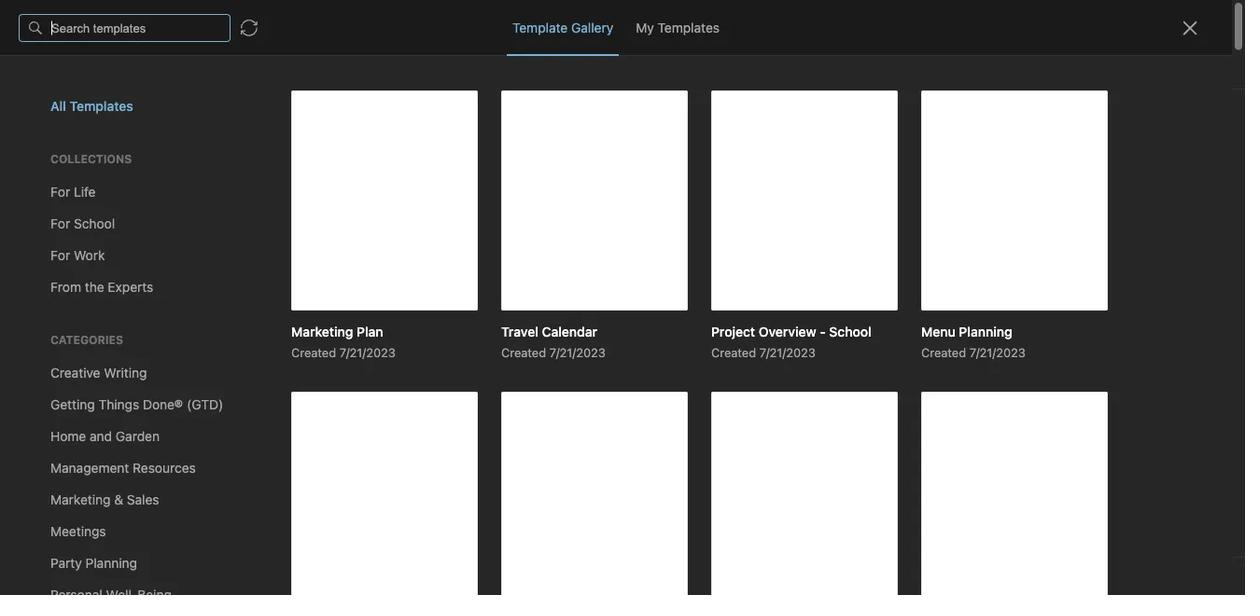 Task type: vqa. For each thing, say whether or not it's contained in the screenshot.
'Notes' within the Notes link
yes



Task type: describe. For each thing, give the bounding box(es) containing it.
clean
[[349, 502, 383, 517]]

1 horizontal spatial 1
[[348, 409, 354, 425]]

week down major
[[398, 370, 432, 386]]

first
[[660, 15, 685, 29]]

1 horizontal spatial testing
[[320, 482, 364, 498]]

tasks button
[[0, 375, 216, 405]]

few
[[258, 151, 277, 164]]

le...
[[486, 409, 511, 425]]

0 horizontal spatial to
[[269, 127, 281, 142]]

ago for 8 minutes ago
[[304, 278, 323, 291]]

major
[[405, 351, 439, 366]]

mm/dd/yy down 13 minutes ago on the left bottom of page
[[248, 409, 314, 425]]

2 task from the left
[[358, 409, 385, 425]]

mm/dd/yy down milestones
[[446, 370, 512, 386]]

&
[[280, 463, 289, 478]]

home link
[[0, 147, 224, 176]]

note window element
[[0, 0, 1245, 596]]

shared
[[41, 483, 84, 499]]

0 vertical spatial notes
[[458, 502, 492, 517]]

out
[[530, 502, 549, 517]]

ago down "beach"
[[325, 151, 344, 164]]

with
[[87, 483, 113, 499]]

up
[[387, 502, 402, 517]]

ago for 32 minutes ago
[[310, 505, 330, 518]]

13 minutes ago
[[248, 393, 328, 406]]

week down 100
[[515, 370, 549, 386]]

agenda
[[270, 482, 316, 498]]

notebooks
[[42, 423, 107, 439]]

first notebook button
[[637, 9, 750, 35]]

items
[[485, 482, 518, 498]]

mm/dd/yy down major
[[378, 390, 443, 405]]

share button
[[1132, 7, 1201, 37]]

0 vertical spatial to
[[294, 107, 306, 122]]

font color image
[[1041, 52, 1087, 78]]

go
[[248, 127, 266, 142]]

1 vertical spatial 2
[[389, 409, 397, 425]]

5
[[483, 390, 491, 405]]

tree containing home
[[0, 147, 224, 547]]

0 horizontal spatial meeting
[[248, 521, 297, 537]]

0 horizontal spatial 1
[[320, 370, 326, 386]]

date
[[248, 463, 277, 478]]

status
[[307, 502, 345, 517]]

assignee
[[248, 502, 303, 517]]

notebook
[[688, 15, 743, 29]]

Note Editor text field
[[0, 0, 1245, 596]]

summary lululemon nike major milestones 100 sales week 1 mm/dd/yy week 2 mm/dd/yy week 3 mm/dd/yy week 4 mm/dd/yy week 5 mm/dd/yy task 1 task 2 task 3 task 4 le...
[[248, 351, 549, 425]]

3 task from the left
[[400, 409, 428, 425]]

minutes down the
[[280, 151, 322, 164]]

untitled
[[248, 219, 298, 234]]

tasks
[[41, 383, 75, 398]]

summary
[[248, 351, 305, 366]]

notebooks link
[[0, 416, 216, 446]]

week left 5
[[446, 390, 480, 405]]

shortcuts
[[42, 184, 101, 199]]

0 horizontal spatial notes
[[301, 521, 334, 537]]

beach
[[308, 127, 345, 142]]

09/09/2099
[[326, 463, 398, 478]]

100
[[511, 351, 533, 366]]

actio...
[[364, 521, 405, 537]]

recent
[[21, 240, 61, 254]]

8 minutes ago
[[248, 278, 323, 291]]

8
[[248, 278, 255, 291]]

plan
[[296, 331, 322, 346]]

notes link
[[0, 345, 216, 375]]

new button
[[11, 98, 213, 132]]

sales
[[248, 370, 279, 386]]

great
[[406, 482, 440, 498]]



Task type: locate. For each thing, give the bounding box(es) containing it.
attendees
[[480, 463, 542, 478]]

0 vertical spatial meeting
[[406, 502, 454, 517]]

1 task from the left
[[317, 409, 345, 425]]

1 down lululemon
[[320, 370, 326, 386]]

share
[[1148, 14, 1185, 30]]

0 vertical spatial 1
[[320, 370, 326, 386]]

1 vertical spatial to
[[269, 127, 281, 142]]

shared with me link
[[0, 476, 216, 506]]

things to do go to the beach
[[248, 107, 345, 142]]

project plan #1
[[248, 331, 340, 346]]

week down lululemon
[[329, 390, 362, 405]]

1 horizontal spatial me
[[248, 482, 267, 498]]

meeting down assignee
[[248, 521, 297, 537]]

Search text field
[[24, 54, 200, 88]]

me
[[248, 482, 267, 498], [116, 483, 135, 499]]

upgrade button
[[11, 510, 213, 547]]

2 horizontal spatial testing
[[433, 463, 477, 478]]

2 vertical spatial testing
[[320, 482, 364, 498]]

meeting down great
[[406, 502, 454, 517]]

do
[[310, 107, 325, 122]]

settings image
[[190, 15, 213, 37]]

to left do
[[294, 107, 306, 122]]

task down 13 minutes ago on the left bottom of page
[[317, 409, 345, 425]]

1 up 09/09/2099
[[348, 409, 354, 425]]

font family image
[[898, 52, 985, 78]]

2 down major
[[435, 370, 443, 386]]

ago for 13 minutes ago
[[309, 393, 328, 406]]

1 horizontal spatial to
[[294, 107, 306, 122]]

shared with me
[[41, 483, 135, 499]]

minutes for 8 minutes ago
[[259, 278, 300, 291]]

1 vertical spatial 1
[[348, 409, 354, 425]]

testing up date
[[248, 443, 293, 458]]

3 down sales
[[248, 390, 256, 405]]

notes
[[264, 19, 316, 41], [64, 240, 98, 254], [41, 352, 77, 368], [367, 482, 403, 498]]

1 vertical spatial meeting
[[248, 521, 297, 537]]

ago up plan
[[304, 278, 323, 291]]

task up 09/09/2099
[[358, 409, 385, 425]]

1
[[320, 370, 326, 386], [348, 409, 354, 425]]

32
[[248, 505, 262, 518]]

4
[[366, 390, 374, 405], [474, 409, 482, 425]]

task
[[317, 409, 345, 425], [358, 409, 385, 425], [400, 409, 428, 425], [443, 409, 470, 425]]

mm/dd/yy
[[329, 370, 395, 386], [446, 370, 512, 386], [260, 390, 325, 405], [378, 390, 443, 405], [248, 409, 314, 425]]

3
[[248, 390, 256, 405], [431, 409, 439, 425]]

to right go
[[269, 127, 281, 142]]

0 horizontal spatial testing
[[248, 443, 293, 458]]

notes up up
[[367, 482, 403, 498]]

recent notes
[[21, 240, 98, 254]]

tags button
[[0, 446, 216, 476]]

minutes right 8
[[259, 278, 300, 291]]

testing
[[248, 443, 293, 458], [433, 463, 477, 478], [320, 482, 364, 498]]

1 horizontal spatial meeting
[[406, 502, 454, 517]]

goal
[[402, 463, 429, 478]]

me down date
[[248, 482, 267, 498]]

task left le...
[[443, 409, 470, 425]]

week
[[283, 370, 316, 386], [398, 370, 432, 386], [515, 370, 549, 386], [329, 390, 362, 405], [446, 390, 480, 405]]

me right with
[[116, 483, 135, 499]]

1 vertical spatial testing
[[433, 463, 477, 478]]

expand note image
[[593, 11, 615, 34]]

3 down major
[[431, 409, 439, 425]]

recent notes group
[[0, 206, 216, 353]]

13
[[248, 393, 261, 406]]

1 vertical spatial 3
[[431, 409, 439, 425]]

a few minutes ago
[[248, 151, 344, 164]]

nike
[[375, 351, 401, 366]]

notes
[[458, 502, 492, 517], [301, 521, 334, 537]]

testing date & time 09/09/2099 goal testing attendees me agenda testing notes great action items assignee status clean up meeting notes send out meeting notes and actio...
[[248, 443, 549, 537]]

font size image
[[989, 52, 1036, 78]]

upgrade
[[96, 521, 152, 536]]

#1
[[325, 331, 340, 346]]

0 horizontal spatial me
[[116, 483, 135, 499]]

action
[[443, 482, 482, 498]]

heading level image
[[797, 52, 893, 78]]

1 vertical spatial 4
[[474, 409, 482, 425]]

more image
[[1177, 52, 1234, 78]]

to
[[294, 107, 306, 122], [269, 127, 281, 142]]

minutes down agenda
[[265, 505, 307, 518]]

None search field
[[24, 54, 200, 88]]

project
[[248, 331, 292, 346]]

shortcuts button
[[0, 176, 216, 206]]

things
[[248, 107, 290, 122]]

4 left le...
[[474, 409, 482, 425]]

32 minutes ago
[[248, 505, 330, 518]]

tags
[[42, 453, 70, 469]]

1 horizontal spatial 3
[[431, 409, 439, 425]]

home
[[41, 154, 77, 169]]

1 vertical spatial notes
[[301, 521, 334, 537]]

send
[[495, 502, 526, 517]]

0 horizontal spatial 4
[[366, 390, 374, 405]]

1 horizontal spatial 2
[[435, 370, 443, 386]]

a
[[248, 151, 255, 164]]

minutes down sales
[[264, 393, 306, 406]]

notes inside group
[[64, 240, 98, 254]]

new
[[41, 107, 68, 122]]

testing up the status
[[320, 482, 364, 498]]

0 vertical spatial 4
[[366, 390, 374, 405]]

notes down the status
[[301, 521, 334, 537]]

1 horizontal spatial notes
[[458, 502, 492, 517]]

2
[[435, 370, 443, 386], [389, 409, 397, 425]]

meeting
[[406, 502, 454, 517], [248, 521, 297, 537]]

milestones
[[442, 351, 507, 366]]

ago down lululemon
[[309, 393, 328, 406]]

lululemon
[[309, 351, 371, 366]]

4 down lululemon
[[366, 390, 374, 405]]

notes up things
[[264, 19, 316, 41]]

0 vertical spatial 3
[[248, 390, 256, 405]]

minutes for 13 minutes ago
[[264, 393, 306, 406]]

0 horizontal spatial 3
[[248, 390, 256, 405]]

minutes for 32 minutes ago
[[265, 505, 307, 518]]

time
[[293, 463, 322, 478]]

mm/dd/yy down lululemon
[[329, 370, 395, 386]]

4 task from the left
[[443, 409, 470, 425]]

0 horizontal spatial 2
[[389, 409, 397, 425]]

tree
[[0, 147, 224, 547]]

first notebook
[[660, 15, 743, 29]]

the
[[285, 127, 304, 142]]

ago
[[325, 151, 344, 164], [304, 278, 323, 291], [309, 393, 328, 406], [310, 505, 330, 518]]

0 vertical spatial testing
[[248, 443, 293, 458]]

notes right 'recent' at top
[[64, 240, 98, 254]]

0 vertical spatial 2
[[435, 370, 443, 386]]

mm/dd/yy down sales
[[260, 390, 325, 405]]

ago down agenda
[[310, 505, 330, 518]]

testing up action
[[433, 463, 477, 478]]

notes inside testing date & time 09/09/2099 goal testing attendees me agenda testing notes great action items assignee status clean up meeting notes send out meeting notes and actio...
[[367, 482, 403, 498]]

insert image
[[592, 52, 620, 78]]

minutes
[[280, 151, 322, 164], [259, 278, 300, 291], [264, 393, 306, 406], [265, 505, 307, 518]]

2 down nike
[[389, 409, 397, 425]]

1 horizontal spatial 4
[[474, 409, 482, 425]]

week up 13 minutes ago on the left bottom of page
[[283, 370, 316, 386]]

notes down action
[[458, 502, 492, 517]]

me inside shared with me link
[[116, 483, 135, 499]]

task up goal
[[400, 409, 428, 425]]

me inside testing date & time 09/09/2099 goal testing attendees me agenda testing notes great action items assignee status clean up meeting notes send out meeting notes and actio...
[[248, 482, 267, 498]]

and
[[338, 521, 360, 537]]

notes up tasks
[[41, 352, 77, 368]]



